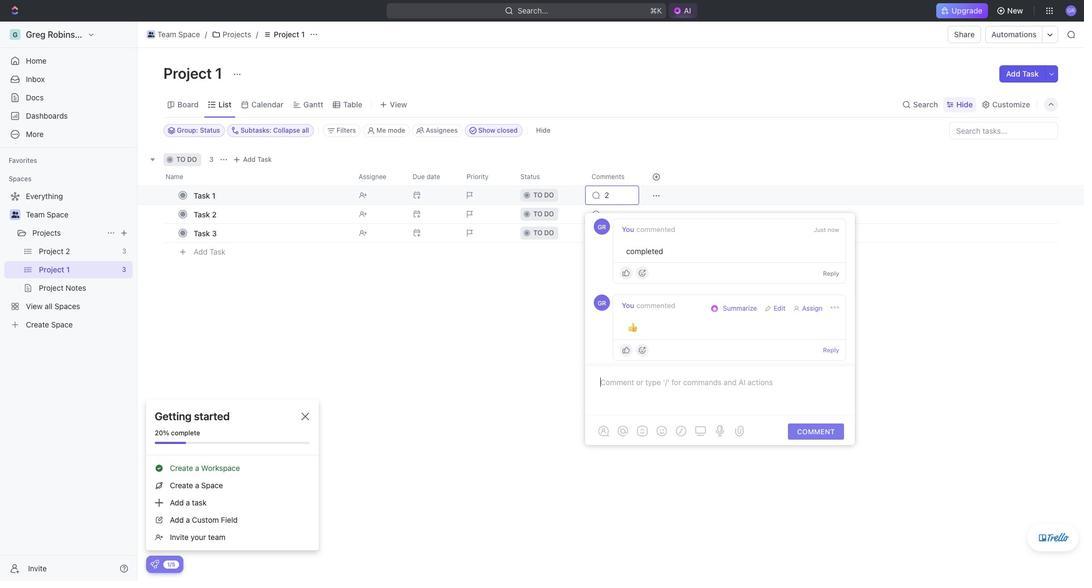 Task type: describe. For each thing, give the bounding box(es) containing it.
search button
[[900, 97, 942, 112]]

‎task for ‎task 2
[[194, 210, 210, 219]]

1 horizontal spatial space
[[178, 30, 200, 39]]

share button
[[948, 26, 982, 43]]

‎task 1 link
[[191, 188, 350, 203]]

inbox
[[26, 74, 45, 84]]

0 vertical spatial add task button
[[1001, 65, 1046, 83]]

create for create a workspace
[[170, 464, 193, 473]]

automations
[[992, 30, 1037, 39]]

getting
[[155, 410, 192, 423]]

assign
[[803, 304, 823, 312]]

upgrade
[[952, 6, 983, 15]]

projects inside sidebar 'navigation'
[[32, 228, 61, 238]]

add a task
[[170, 498, 207, 507]]

gantt
[[304, 100, 324, 109]]

2 vertical spatial add task button
[[189, 246, 230, 259]]

getting started
[[155, 410, 230, 423]]

search
[[914, 100, 939, 109]]

you for completed
[[622, 225, 635, 234]]

home
[[26, 56, 47, 65]]

gantt link
[[302, 97, 324, 112]]

hide inside hide dropdown button
[[957, 100, 974, 109]]

task 3 link
[[191, 225, 350, 241]]

comment button
[[789, 424, 845, 440]]

a for task
[[186, 498, 190, 507]]

automations button
[[987, 26, 1043, 43]]

1 vertical spatial 1
[[215, 64, 223, 82]]

20% complete
[[155, 429, 200, 437]]

calendar link
[[249, 97, 284, 112]]

gr for 👍
[[598, 299, 607, 306]]

⌘k
[[651, 6, 662, 15]]

board link
[[175, 97, 199, 112]]

1 vertical spatial projects link
[[32, 225, 103, 242]]

do
[[187, 155, 197, 164]]

new
[[1008, 6, 1024, 15]]

customize
[[993, 100, 1031, 109]]

to
[[177, 155, 186, 164]]

add up "customize" at top right
[[1007, 69, 1021, 78]]

started
[[194, 410, 230, 423]]

hide button
[[532, 124, 555, 137]]

add up ‎task 1 link
[[243, 155, 256, 164]]

team space link inside sidebar 'navigation'
[[26, 206, 131, 223]]

task down task 3
[[210, 247, 226, 256]]

2 / from the left
[[256, 30, 258, 39]]

favorites
[[9, 157, 37, 165]]

assignees button
[[413, 124, 463, 137]]

list link
[[217, 97, 232, 112]]

create for create a space
[[170, 481, 193, 490]]

‎task 1
[[194, 191, 216, 200]]

create a space
[[170, 481, 223, 490]]

0 vertical spatial 3
[[210, 155, 214, 164]]

add down add a task
[[170, 516, 184, 525]]

1 vertical spatial add task button
[[230, 153, 276, 166]]

0 vertical spatial projects
[[223, 30, 251, 39]]

assign button
[[789, 304, 826, 312]]

👍
[[628, 324, 638, 333]]

sidebar navigation
[[0, 22, 138, 581]]

gr for completed
[[598, 223, 607, 230]]

inbox link
[[4, 71, 133, 88]]

customize button
[[979, 97, 1034, 112]]

create a workspace
[[170, 464, 240, 473]]

team
[[208, 533, 226, 542]]

just now
[[815, 226, 840, 233]]

commented for 👍
[[637, 301, 676, 310]]

spaces
[[9, 175, 32, 183]]

search...
[[518, 6, 549, 15]]

1 inside ‎task 1 link
[[212, 191, 216, 200]]

add left task
[[170, 498, 184, 507]]

a for workspace
[[195, 464, 199, 473]]

share
[[955, 30, 976, 39]]

docs
[[26, 93, 44, 102]]

dashboards
[[26, 111, 68, 120]]

new button
[[993, 2, 1030, 19]]

task 3
[[194, 229, 217, 238]]

reply for 👍
[[824, 347, 840, 354]]

task up ‎task 1 link
[[258, 155, 272, 164]]

calendar
[[252, 100, 284, 109]]

task up "customize" at top right
[[1023, 69, 1040, 78]]

comment
[[798, 427, 836, 436]]

commented for completed
[[637, 225, 676, 234]]

1 horizontal spatial project 1
[[274, 30, 305, 39]]

you commented for completed
[[622, 225, 676, 234]]



Task type: locate. For each thing, give the bounding box(es) containing it.
1 horizontal spatial invite
[[170, 533, 189, 542]]

1 vertical spatial project 1
[[164, 64, 226, 82]]

‎task
[[194, 191, 210, 200], [194, 210, 210, 219]]

1 vertical spatial ‎task
[[194, 210, 210, 219]]

summarize button
[[709, 302, 758, 315]]

1 horizontal spatial projects link
[[209, 28, 254, 41]]

reply
[[824, 270, 840, 277], [824, 347, 840, 354]]

a down add a task
[[186, 516, 190, 525]]

team inside sidebar 'navigation'
[[26, 210, 45, 219]]

space down create a workspace
[[201, 481, 223, 490]]

onboarding checklist button element
[[151, 560, 159, 569]]

0 horizontal spatial 2
[[212, 210, 217, 219]]

add task up ‎task 1 link
[[243, 155, 272, 164]]

hide button
[[944, 97, 977, 112]]

tree containing team space
[[4, 188, 133, 334]]

1 reply from the top
[[824, 270, 840, 277]]

you commented up completed
[[622, 225, 676, 234]]

1 you commented from the top
[[622, 225, 676, 234]]

1 vertical spatial invite
[[28, 564, 47, 573]]

0 vertical spatial add task
[[1007, 69, 1040, 78]]

add task button up "customize" at top right
[[1001, 65, 1046, 83]]

add task button
[[1001, 65, 1046, 83], [230, 153, 276, 166], [189, 246, 230, 259]]

2 vertical spatial 1
[[212, 191, 216, 200]]

0 vertical spatial project 1
[[274, 30, 305, 39]]

task
[[192, 498, 207, 507]]

2 vertical spatial add task
[[194, 247, 226, 256]]

project 1 link
[[261, 28, 308, 41]]

field
[[221, 516, 238, 525]]

user group image
[[148, 32, 155, 37]]

1 commented from the top
[[637, 225, 676, 234]]

20%
[[155, 429, 169, 437]]

0 vertical spatial create
[[170, 464, 193, 473]]

2
[[605, 191, 610, 200], [212, 210, 217, 219]]

1 horizontal spatial add task
[[243, 155, 272, 164]]

‎task down "‎task 1"
[[194, 210, 210, 219]]

‎task 2
[[194, 210, 217, 219]]

you for 👍
[[622, 301, 635, 310]]

0 horizontal spatial invite
[[28, 564, 47, 573]]

1 vertical spatial space
[[47, 210, 68, 219]]

1 horizontal spatial projects
[[223, 30, 251, 39]]

add task
[[1007, 69, 1040, 78], [243, 155, 272, 164], [194, 247, 226, 256]]

0 vertical spatial you commented
[[622, 225, 676, 234]]

projects
[[223, 30, 251, 39], [32, 228, 61, 238]]

project 1
[[274, 30, 305, 39], [164, 64, 226, 82]]

0 vertical spatial you
[[622, 225, 635, 234]]

you up 👍
[[622, 301, 635, 310]]

2 button
[[586, 186, 640, 205]]

0 horizontal spatial project 1
[[164, 64, 226, 82]]

invite inside sidebar 'navigation'
[[28, 564, 47, 573]]

dashboards link
[[4, 107, 133, 125]]

team space link
[[144, 28, 203, 41], [26, 206, 131, 223]]

0 vertical spatial gr
[[598, 223, 607, 230]]

1 gr from the top
[[598, 223, 607, 230]]

task
[[1023, 69, 1040, 78], [258, 155, 272, 164], [194, 229, 210, 238], [210, 247, 226, 256]]

table link
[[341, 97, 363, 112]]

task inside the task 3 link
[[194, 229, 210, 238]]

board
[[178, 100, 199, 109]]

assignees
[[426, 126, 458, 134]]

add task down task 3
[[194, 247, 226, 256]]

1 horizontal spatial team space
[[158, 30, 200, 39]]

1 vertical spatial hide
[[536, 126, 551, 134]]

0 horizontal spatial team space link
[[26, 206, 131, 223]]

now
[[828, 226, 840, 233]]

1 vertical spatial team space link
[[26, 206, 131, 223]]

0 horizontal spatial team space
[[26, 210, 68, 219]]

just
[[815, 226, 827, 233]]

0 vertical spatial ‎task
[[194, 191, 210, 200]]

you up completed
[[622, 225, 635, 234]]

1 vertical spatial you commented
[[622, 301, 676, 310]]

0 vertical spatial 1
[[301, 30, 305, 39]]

0 horizontal spatial /
[[205, 30, 207, 39]]

1 vertical spatial project
[[164, 64, 212, 82]]

3 right do
[[210, 155, 214, 164]]

tree
[[4, 188, 133, 334]]

invite
[[170, 533, 189, 542], [28, 564, 47, 573]]

2 reply from the top
[[824, 347, 840, 354]]

0 horizontal spatial projects
[[32, 228, 61, 238]]

add task for top add task button
[[1007, 69, 1040, 78]]

1 vertical spatial 2
[[212, 210, 217, 219]]

1 horizontal spatial 2
[[605, 191, 610, 200]]

team
[[158, 30, 176, 39], [26, 210, 45, 219]]

invite your team
[[170, 533, 226, 542]]

docs link
[[4, 89, 133, 106]]

0 vertical spatial project
[[274, 30, 299, 39]]

0 vertical spatial invite
[[170, 533, 189, 542]]

team space inside sidebar 'navigation'
[[26, 210, 68, 219]]

2 create from the top
[[170, 481, 193, 490]]

space right user group image
[[178, 30, 200, 39]]

‎task up ‎task 2
[[194, 191, 210, 200]]

completed
[[627, 247, 664, 256]]

hide inside hide button
[[536, 126, 551, 134]]

0 vertical spatial space
[[178, 30, 200, 39]]

close image
[[302, 413, 309, 421]]

0 horizontal spatial projects link
[[32, 225, 103, 242]]

your
[[191, 533, 206, 542]]

0 vertical spatial projects link
[[209, 28, 254, 41]]

3 down ‎task 2
[[212, 229, 217, 238]]

1 vertical spatial create
[[170, 481, 193, 490]]

2 horizontal spatial space
[[201, 481, 223, 490]]

list
[[219, 100, 232, 109]]

1 vertical spatial add task
[[243, 155, 272, 164]]

create up add a task
[[170, 481, 193, 490]]

favorites button
[[4, 154, 41, 167]]

invite for invite your team
[[170, 533, 189, 542]]

workspace
[[201, 464, 240, 473]]

0 vertical spatial hide
[[957, 100, 974, 109]]

add
[[1007, 69, 1021, 78], [243, 155, 256, 164], [194, 247, 208, 256], [170, 498, 184, 507], [170, 516, 184, 525]]

invite for invite
[[28, 564, 47, 573]]

space right user group icon
[[47, 210, 68, 219]]

‎task for ‎task 1
[[194, 191, 210, 200]]

commented up completed
[[637, 225, 676, 234]]

a up create a space
[[195, 464, 199, 473]]

‎task 2 link
[[191, 206, 350, 222]]

you commented for 👍
[[622, 301, 676, 310]]

to do
[[177, 155, 197, 164]]

2 you commented from the top
[[622, 301, 676, 310]]

projects link
[[209, 28, 254, 41], [32, 225, 103, 242]]

tree inside sidebar 'navigation'
[[4, 188, 133, 334]]

upgrade link
[[937, 3, 989, 18]]

add a custom field
[[170, 516, 238, 525]]

1 horizontal spatial team space link
[[144, 28, 203, 41]]

0 vertical spatial commented
[[637, 225, 676, 234]]

a for space
[[195, 481, 199, 490]]

1/5
[[167, 561, 175, 568]]

team space
[[158, 30, 200, 39], [26, 210, 68, 219]]

2 you from the top
[[622, 301, 635, 310]]

2 horizontal spatial add task
[[1007, 69, 1040, 78]]

add task button down task 3
[[189, 246, 230, 259]]

2 ‎task from the top
[[194, 210, 210, 219]]

user group image
[[11, 212, 19, 218]]

add task up "customize" at top right
[[1007, 69, 1040, 78]]

Search tasks... text field
[[951, 123, 1059, 139]]

1 horizontal spatial team
[[158, 30, 176, 39]]

home link
[[4, 52, 133, 70]]

1 vertical spatial commented
[[637, 301, 676, 310]]

1 vertical spatial you
[[622, 301, 635, 310]]

3
[[210, 155, 214, 164], [212, 229, 217, 238]]

summarize
[[724, 304, 758, 312]]

1 horizontal spatial project
[[274, 30, 299, 39]]

reply down assign dropdown button
[[824, 347, 840, 354]]

team space right user group icon
[[26, 210, 68, 219]]

1 horizontal spatial /
[[256, 30, 258, 39]]

1 vertical spatial reply
[[824, 347, 840, 354]]

table
[[344, 100, 363, 109]]

a left task
[[186, 498, 190, 507]]

a for custom
[[186, 516, 190, 525]]

space inside sidebar 'navigation'
[[47, 210, 68, 219]]

edit
[[774, 304, 786, 312]]

add down task 3
[[194, 247, 208, 256]]

commented
[[637, 225, 676, 234], [637, 301, 676, 310]]

0 vertical spatial team space
[[158, 30, 200, 39]]

1 vertical spatial 3
[[212, 229, 217, 238]]

add task for the bottom add task button
[[194, 247, 226, 256]]

onboarding checklist button image
[[151, 560, 159, 569]]

add task button up ‎task 1 link
[[230, 153, 276, 166]]

team space right user group image
[[158, 30, 200, 39]]

0 horizontal spatial project
[[164, 64, 212, 82]]

1 vertical spatial team space
[[26, 210, 68, 219]]

reply for completed
[[824, 270, 840, 277]]

0 horizontal spatial space
[[47, 210, 68, 219]]

1
[[301, 30, 305, 39], [215, 64, 223, 82], [212, 191, 216, 200]]

1 horizontal spatial hide
[[957, 100, 974, 109]]

1 / from the left
[[205, 30, 207, 39]]

1 ‎task from the top
[[194, 191, 210, 200]]

commented up 👍
[[637, 301, 676, 310]]

reply up assign dropdown button
[[824, 270, 840, 277]]

1 you from the top
[[622, 225, 635, 234]]

you
[[622, 225, 635, 234], [622, 301, 635, 310]]

1 vertical spatial team
[[26, 210, 45, 219]]

hide
[[957, 100, 974, 109], [536, 126, 551, 134]]

2 commented from the top
[[637, 301, 676, 310]]

2 vertical spatial space
[[201, 481, 223, 490]]

create
[[170, 464, 193, 473], [170, 481, 193, 490]]

a up task
[[195, 481, 199, 490]]

1 inside project 1 link
[[301, 30, 305, 39]]

you commented
[[622, 225, 676, 234], [622, 301, 676, 310]]

gr
[[598, 223, 607, 230], [598, 299, 607, 306]]

complete
[[171, 429, 200, 437]]

/
[[205, 30, 207, 39], [256, 30, 258, 39]]

1 vertical spatial gr
[[598, 299, 607, 306]]

0 vertical spatial team
[[158, 30, 176, 39]]

0 horizontal spatial team
[[26, 210, 45, 219]]

0 vertical spatial 2
[[605, 191, 610, 200]]

1 vertical spatial projects
[[32, 228, 61, 238]]

you commented up 👍
[[622, 301, 676, 310]]

team right user group icon
[[26, 210, 45, 219]]

0 horizontal spatial add task
[[194, 247, 226, 256]]

2 gr from the top
[[598, 299, 607, 306]]

team right user group image
[[158, 30, 176, 39]]

0 vertical spatial team space link
[[144, 28, 203, 41]]

0 horizontal spatial hide
[[536, 126, 551, 134]]

1 create from the top
[[170, 464, 193, 473]]

edit button
[[766, 304, 786, 312]]

2 inside dropdown button
[[605, 191, 610, 200]]

custom
[[192, 516, 219, 525]]

task down ‎task 2
[[194, 229, 210, 238]]

0 vertical spatial reply
[[824, 270, 840, 277]]

create up create a space
[[170, 464, 193, 473]]



Task type: vqa. For each thing, say whether or not it's contained in the screenshot.
the 'e83Zz' image
no



